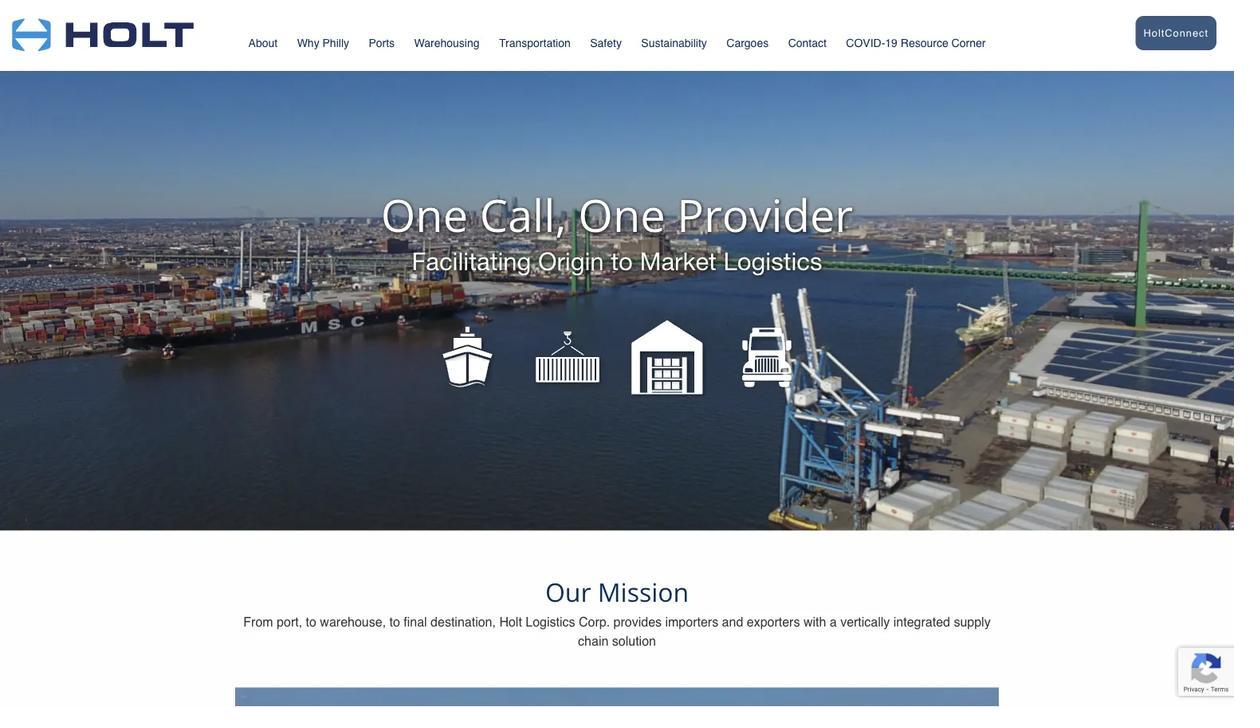 Task type: describe. For each thing, give the bounding box(es) containing it.
cargoes link
[[727, 30, 769, 61]]

solution
[[612, 634, 656, 649]]

about
[[249, 37, 278, 49]]

covid-19 resource corner
[[847, 37, 986, 49]]

1 one from the left
[[381, 184, 468, 245]]

to for port,
[[390, 615, 400, 630]]

0 horizontal spatial to
[[306, 615, 317, 630]]

covid-
[[847, 37, 886, 49]]

ports link
[[369, 30, 395, 61]]

supply
[[954, 615, 991, 630]]

why philly
[[297, 37, 349, 49]]

contact link
[[789, 30, 827, 61]]

holtconnect
[[1144, 27, 1209, 39]]

safety link
[[590, 30, 622, 61]]

warehousing link
[[414, 30, 480, 61]]

warehouse,
[[320, 615, 386, 630]]

provides
[[614, 615, 662, 630]]

port,
[[277, 615, 302, 630]]

ports
[[369, 37, 395, 49]]

one call, one provider main content
[[0, 0, 1235, 708]]

corner
[[952, 37, 986, 49]]

covid-19 resource corner link
[[847, 18, 986, 61]]

corp.
[[579, 615, 610, 630]]

call,
[[480, 184, 567, 245]]

aerial view of warehouse and port image
[[235, 688, 1000, 708]]

our mission from port, to warehouse, to final destination, holt logistics corp. provides importers and exporters with a vertically integrated supply chain solution
[[244, 575, 991, 649]]

cargoes
[[727, 37, 769, 49]]

19
[[886, 37, 898, 49]]

logistics inside one call, one provider facilitating origin to market logistics
[[724, 247, 823, 275]]

vertically
[[841, 615, 891, 630]]



Task type: locate. For each thing, give the bounding box(es) containing it.
logistics down provider
[[724, 247, 823, 275]]

to inside one call, one provider facilitating origin to market logistics
[[611, 247, 633, 275]]

1 horizontal spatial logistics
[[724, 247, 823, 275]]

sustainability
[[642, 37, 707, 49]]

mission
[[598, 575, 689, 610]]

logistics
[[724, 247, 823, 275], [526, 615, 576, 630]]

one
[[381, 184, 468, 245], [579, 184, 666, 245]]

integrated
[[894, 615, 951, 630]]

transportation link
[[499, 30, 571, 61]]

exporters
[[747, 615, 800, 630]]

transportation
[[499, 37, 571, 49]]

to for provider
[[611, 247, 633, 275]]

a
[[830, 615, 837, 630]]

contact
[[789, 37, 827, 49]]

about link
[[249, 30, 278, 63]]

safety
[[590, 37, 622, 49]]

one up origin on the left top of the page
[[579, 184, 666, 245]]

why philly link
[[297, 30, 349, 61]]

1 horizontal spatial one
[[579, 184, 666, 245]]

to right port,
[[306, 615, 317, 630]]

and
[[722, 615, 744, 630]]

origin
[[538, 247, 604, 275]]

1 vertical spatial logistics
[[526, 615, 576, 630]]

to left final
[[390, 615, 400, 630]]

2 horizontal spatial to
[[611, 247, 633, 275]]

importers
[[666, 615, 719, 630]]

0 horizontal spatial logistics
[[526, 615, 576, 630]]

final
[[404, 615, 427, 630]]

provider
[[677, 184, 854, 245]]

our
[[546, 575, 591, 610]]

philly
[[323, 37, 349, 49]]

warehousing
[[414, 37, 480, 49]]

2 one from the left
[[579, 184, 666, 245]]

1 horizontal spatial to
[[390, 615, 400, 630]]

0 horizontal spatial one
[[381, 184, 468, 245]]

resource
[[901, 37, 949, 49]]

destination,
[[431, 615, 496, 630]]

market
[[640, 247, 717, 275]]

holt
[[500, 615, 522, 630]]

from
[[244, 615, 273, 630]]

holt logistics image
[[12, 0, 194, 60]]

one call, one provider facilitating origin to market logistics
[[381, 184, 854, 275]]

logistics inside our mission from port, to warehouse, to final destination, holt logistics corp. provides importers and exporters with a vertically integrated supply chain solution
[[526, 615, 576, 630]]

why
[[297, 37, 320, 49]]

chain
[[578, 634, 609, 649]]

holtconnect button
[[1136, 16, 1217, 50]]

with
[[804, 615, 827, 630]]

logistics down our
[[526, 615, 576, 630]]

0 vertical spatial logistics
[[724, 247, 823, 275]]

to right origin on the left top of the page
[[611, 247, 633, 275]]

sustainability link
[[642, 30, 707, 61]]

holtconnect link
[[1047, 8, 1217, 62]]

one up facilitating
[[381, 184, 468, 245]]

facilitating
[[412, 247, 532, 275]]

to
[[611, 247, 633, 275], [306, 615, 317, 630], [390, 615, 400, 630]]



Task type: vqa. For each thing, say whether or not it's contained in the screenshot.
Our
yes



